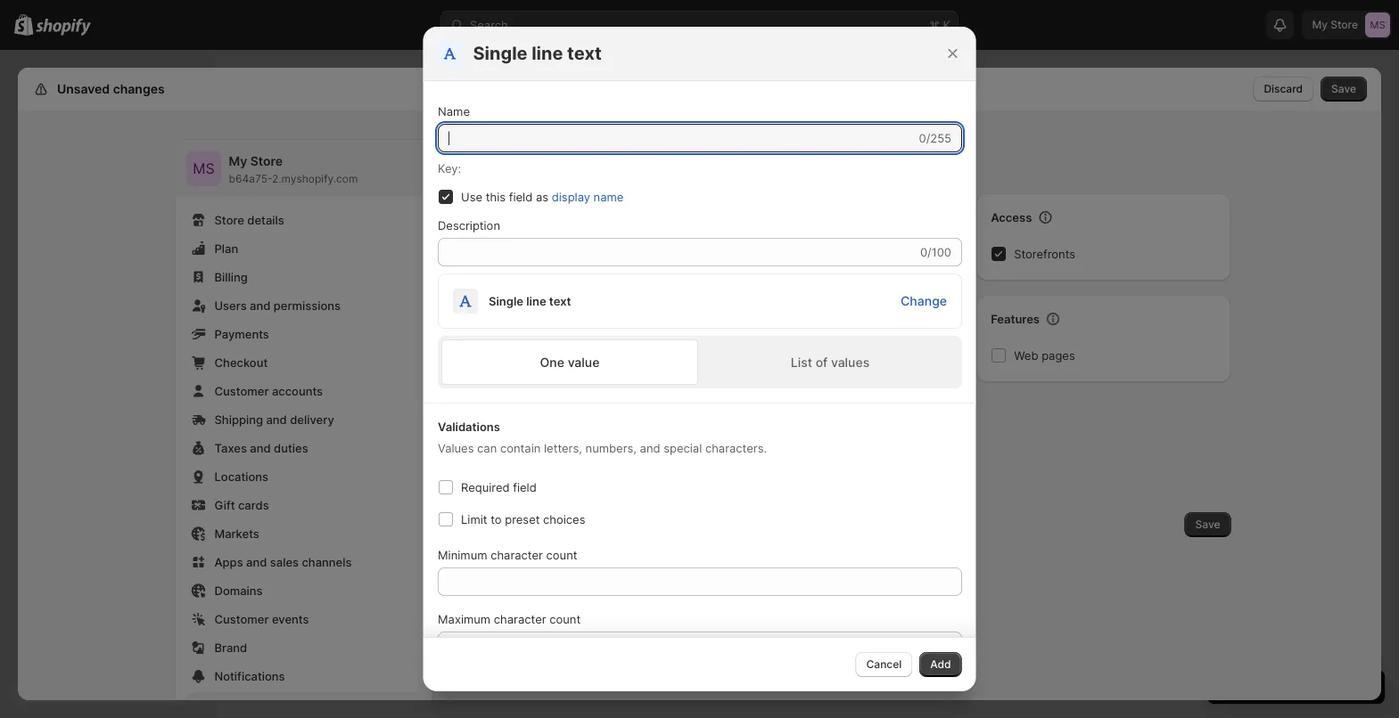 Task type: locate. For each thing, give the bounding box(es) containing it.
and
[[250, 299, 271, 313], [266, 413, 287, 427], [250, 442, 271, 455], [640, 442, 660, 455], [246, 556, 267, 570]]

access
[[991, 211, 1032, 224]]

0 horizontal spatial save button
[[1185, 513, 1231, 538]]

customer accounts link
[[186, 379, 421, 404]]

1 vertical spatial text
[[549, 294, 571, 308]]

one
[[540, 355, 564, 370]]

brand link
[[186, 636, 421, 661]]

web pages
[[1014, 349, 1075, 363]]

1 vertical spatial save
[[1196, 519, 1221, 532]]

0 horizontal spatial name
[[593, 190, 623, 204]]

add button
[[920, 653, 962, 678]]

0 vertical spatial customer
[[215, 384, 269, 398]]

customer down checkout
[[215, 384, 269, 398]]

cards
[[238, 499, 269, 512]]

locations
[[215, 470, 269, 484]]

numbers,
[[585, 442, 636, 455]]

Name text field
[[438, 124, 915, 153]]

and for shipping and delivery
[[266, 413, 287, 427]]

metaobject
[[522, 149, 621, 170]]

name inside settings 'dialog'
[[468, 210, 500, 223]]

0 vertical spatial add
[[482, 149, 518, 170]]

count for minimum character count
[[546, 549, 577, 562]]

name
[[438, 104, 470, 118], [468, 210, 500, 223]]

0 horizontal spatial add
[[482, 149, 518, 170]]

1 customer from the top
[[215, 384, 269, 398]]

character right maximum
[[494, 613, 546, 627]]

1 vertical spatial name
[[913, 378, 941, 391]]

locations link
[[186, 465, 421, 490]]

to
[[490, 513, 501, 527]]

add metaobject definition
[[482, 149, 709, 170]]

0 horizontal spatial store
[[215, 213, 244, 227]]

features
[[991, 312, 1040, 326]]

details
[[247, 213, 284, 227]]

settings dialog
[[18, 68, 1382, 719]]

single line text down the search on the top left of page
[[473, 42, 602, 64]]

channels
[[302, 556, 352, 570]]

name inside settings 'dialog'
[[913, 378, 941, 391]]

notifications
[[215, 670, 285, 684]]

billing
[[215, 270, 248, 284]]

line
[[532, 42, 563, 64], [526, 294, 546, 308]]

customer down the 'domains'
[[215, 613, 269, 627]]

save for bottom save button
[[1196, 519, 1221, 532]]

1 horizontal spatial save button
[[1321, 77, 1367, 102]]

1 vertical spatial character
[[494, 613, 546, 627]]

required field
[[461, 481, 536, 495]]

definition
[[625, 149, 709, 170]]

count
[[546, 549, 577, 562], [549, 613, 580, 627]]

1 horizontal spatial save
[[1332, 83, 1357, 95]]

taxes and duties link
[[186, 436, 421, 461]]

store up b64a75-
[[250, 154, 283, 169]]

web
[[1014, 349, 1039, 363]]

shopify image
[[36, 18, 91, 36]]

0 vertical spatial name
[[593, 190, 623, 204]]

0 vertical spatial line
[[532, 42, 563, 64]]

0 vertical spatial store
[[250, 154, 283, 169]]

1 vertical spatial add
[[931, 659, 951, 672]]

name right the 'display'
[[593, 190, 623, 204]]

and right taxes
[[250, 442, 271, 455]]

shipping and delivery
[[215, 413, 334, 427]]

maximum
[[438, 613, 490, 627]]

and for taxes and duties
[[250, 442, 271, 455]]

domains link
[[186, 579, 421, 604]]

field
[[509, 190, 532, 204], [513, 481, 536, 495]]

and for users and permissions
[[250, 299, 271, 313]]

name down this
[[468, 210, 500, 223]]

save button
[[1321, 77, 1367, 102], [1185, 513, 1231, 538]]

field left as
[[509, 190, 532, 204]]

k
[[943, 18, 951, 32]]

settings
[[54, 82, 104, 97]]

characters.
[[705, 442, 767, 455]]

2 customer from the top
[[215, 613, 269, 627]]

notifications link
[[186, 665, 421, 690]]

description
[[438, 219, 500, 232]]

single line text down the type:
[[488, 294, 571, 308]]

and right apps
[[246, 556, 267, 570]]

key:
[[438, 161, 461, 175]]

plan
[[215, 242, 238, 256]]

and down customer accounts
[[266, 413, 287, 427]]

and right the users
[[250, 299, 271, 313]]

accounts
[[272, 384, 323, 398]]

count down choices
[[546, 549, 577, 562]]

1 vertical spatial count
[[549, 613, 580, 627]]

shipping
[[215, 413, 263, 427]]

count down minimum character count
[[549, 613, 580, 627]]

plan link
[[186, 236, 421, 261]]

customer for customer events
[[215, 613, 269, 627]]

add up this
[[482, 149, 518, 170]]

as
[[536, 190, 548, 204]]

can
[[477, 442, 497, 455]]

special
[[663, 442, 702, 455]]

search
[[470, 18, 508, 32]]

0 vertical spatial character
[[490, 549, 543, 562]]

and inside 'link'
[[250, 299, 271, 313]]

b64a75-
[[229, 173, 272, 186]]

save
[[1332, 83, 1357, 95], [1196, 519, 1221, 532]]

discard button
[[1254, 77, 1314, 102]]

value
[[567, 355, 599, 370]]

limit
[[461, 513, 487, 527]]

and left special
[[640, 442, 660, 455]]

1 vertical spatial field
[[513, 481, 536, 495]]

character down preset
[[490, 549, 543, 562]]

field up limit to preset choices on the bottom left of page
[[513, 481, 536, 495]]

add inside settings 'dialog'
[[482, 149, 518, 170]]

0 vertical spatial save
[[1332, 83, 1357, 95]]

single line text dialog
[[0, 27, 1400, 719]]

billing link
[[186, 265, 421, 290]]

0 vertical spatial count
[[546, 549, 577, 562]]

gift
[[215, 499, 235, 512]]

validations
[[438, 420, 500, 434]]

custom data
[[215, 698, 285, 712]]

0 horizontal spatial save
[[1196, 519, 1221, 532]]

name right display
[[913, 378, 941, 391]]

this
[[485, 190, 505, 204]]

taxes
[[215, 442, 247, 455]]

Description text field
[[438, 238, 916, 267]]

letters,
[[544, 442, 582, 455]]

cancel
[[867, 659, 902, 672]]

1 vertical spatial name
[[468, 210, 500, 223]]

single down the search on the top left of page
[[473, 42, 528, 64]]

add right cancel
[[931, 659, 951, 672]]

name up key: on the top of the page
[[438, 104, 470, 118]]

1 horizontal spatial store
[[250, 154, 283, 169]]

None text field
[[438, 568, 962, 597], [438, 632, 962, 661], [438, 568, 962, 597], [438, 632, 962, 661]]

of
[[815, 355, 828, 370]]

single
[[473, 42, 528, 64], [488, 294, 523, 308]]

save for the topmost save button
[[1332, 83, 1357, 95]]

markets link
[[186, 522, 421, 547]]

add
[[482, 149, 518, 170], [931, 659, 951, 672]]

contain
[[500, 442, 540, 455]]

1 horizontal spatial name
[[913, 378, 941, 391]]

name
[[593, 190, 623, 204], [913, 378, 941, 391]]

display name link
[[551, 190, 623, 204]]

taxes and duties
[[215, 442, 308, 455]]

apps and sales channels link
[[186, 550, 421, 575]]

use this field as display name
[[461, 190, 623, 204]]

character
[[490, 549, 543, 562], [494, 613, 546, 627]]

storefronts
[[1014, 247, 1076, 261]]

0 vertical spatial name
[[438, 104, 470, 118]]

change
[[901, 293, 947, 309]]

1 vertical spatial customer
[[215, 613, 269, 627]]

add inside button
[[931, 659, 951, 672]]

display
[[551, 190, 590, 204]]

single down the type:
[[488, 294, 523, 308]]

store up plan at the top of page
[[215, 213, 244, 227]]

1 horizontal spatial add
[[931, 659, 951, 672]]

list
[[791, 355, 812, 370]]

maximum character count
[[438, 613, 580, 627]]

customer inside "link"
[[215, 384, 269, 398]]



Task type: vqa. For each thing, say whether or not it's contained in the screenshot.
Set up your online store
no



Task type: describe. For each thing, give the bounding box(es) containing it.
1 vertical spatial line
[[526, 294, 546, 308]]

my
[[229, 154, 247, 169]]

validations values can contain letters, numbers, and special characters.
[[438, 420, 767, 455]]

display name
[[873, 378, 941, 391]]

0 vertical spatial single line text
[[473, 42, 602, 64]]

users and permissions link
[[186, 293, 421, 318]]

ms button
[[186, 151, 222, 186]]

discard
[[1264, 83, 1303, 95]]

name inside single line text dialog
[[438, 104, 470, 118]]

payments
[[215, 327, 269, 341]]

2.myshopify.com
[[272, 173, 358, 186]]

checkout link
[[186, 351, 421, 376]]

delivery
[[290, 413, 334, 427]]

markets
[[215, 527, 259, 541]]

add for add metaobject definition
[[482, 149, 518, 170]]

users and permissions
[[215, 299, 341, 313]]

apps
[[215, 556, 243, 570]]

apps and sales channels
[[215, 556, 352, 570]]

customer events
[[215, 613, 309, 627]]

my store image
[[186, 151, 222, 186]]

permissions
[[274, 299, 341, 313]]

values
[[831, 355, 869, 370]]

custom data link
[[186, 693, 421, 718]]

character for minimum
[[490, 549, 543, 562]]

1 vertical spatial single
[[488, 294, 523, 308]]

and for apps and sales channels
[[246, 556, 267, 570]]

0 vertical spatial field
[[509, 190, 532, 204]]

gift cards link
[[186, 493, 421, 518]]

sales
[[270, 556, 299, 570]]

fields
[[468, 338, 501, 352]]

shop settings menu element
[[175, 140, 432, 719]]

unsaved
[[57, 82, 110, 97]]

payments link
[[186, 322, 421, 347]]

changes
[[113, 82, 165, 97]]

1 vertical spatial store
[[215, 213, 244, 227]]

⌘
[[929, 18, 940, 32]]

store details
[[215, 213, 284, 227]]

minimum character count
[[438, 549, 577, 562]]

unsaved changes
[[57, 82, 165, 97]]

list of values button
[[702, 340, 958, 385]]

customer events link
[[186, 607, 421, 632]]

add for add
[[931, 659, 951, 672]]

store inside my store b64a75-2.myshopify.com
[[250, 154, 283, 169]]

minimum
[[438, 549, 487, 562]]

required
[[461, 481, 509, 495]]

type:
[[468, 277, 498, 291]]

customer accounts
[[215, 384, 323, 398]]

display
[[873, 378, 910, 391]]

pages
[[1042, 349, 1075, 363]]

store details link
[[186, 208, 421, 233]]

character for maximum
[[494, 613, 546, 627]]

1 vertical spatial save button
[[1185, 513, 1231, 538]]

brand
[[215, 641, 247, 655]]

customer for customer accounts
[[215, 384, 269, 398]]

.
[[557, 379, 560, 393]]

0 vertical spatial save button
[[1321, 77, 1367, 102]]

use
[[461, 190, 482, 204]]

limit to preset choices
[[461, 513, 585, 527]]

0 vertical spatial text
[[567, 42, 602, 64]]

custom
[[215, 698, 258, 712]]

users
[[215, 299, 247, 313]]

data
[[261, 698, 285, 712]]

cancel button
[[856, 653, 913, 678]]

events
[[272, 613, 309, 627]]

name inside single line text dialog
[[593, 190, 623, 204]]

1 vertical spatial single line text
[[488, 294, 571, 308]]

preset
[[505, 513, 540, 527]]

values
[[438, 442, 474, 455]]

gift cards
[[215, 499, 269, 512]]

one value
[[540, 355, 599, 370]]

choices
[[543, 513, 585, 527]]

checkout
[[215, 356, 268, 370]]

one value button
[[441, 340, 698, 385]]

list of values
[[791, 355, 869, 370]]

my store b64a75-2.myshopify.com
[[229, 154, 358, 186]]

domains
[[215, 584, 263, 598]]

and inside validations values can contain letters, numbers, and special characters.
[[640, 442, 660, 455]]

count for maximum character count
[[549, 613, 580, 627]]

0 vertical spatial single
[[473, 42, 528, 64]]



